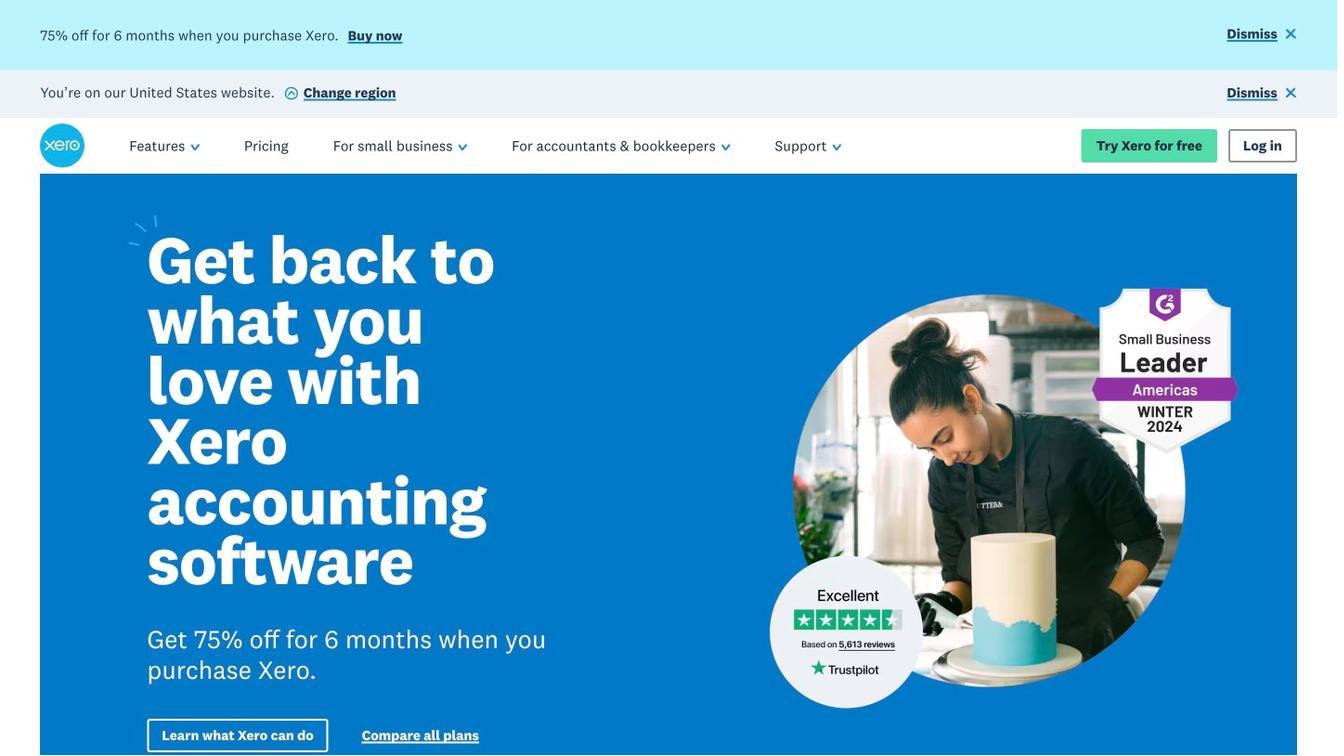 Task type: locate. For each thing, give the bounding box(es) containing it.
a xero user decorating a cake with blue icing. social proof badges surrounding the circular image. image
[[682, 174, 1297, 755]]



Task type: vqa. For each thing, say whether or not it's contained in the screenshot.
the partner
no



